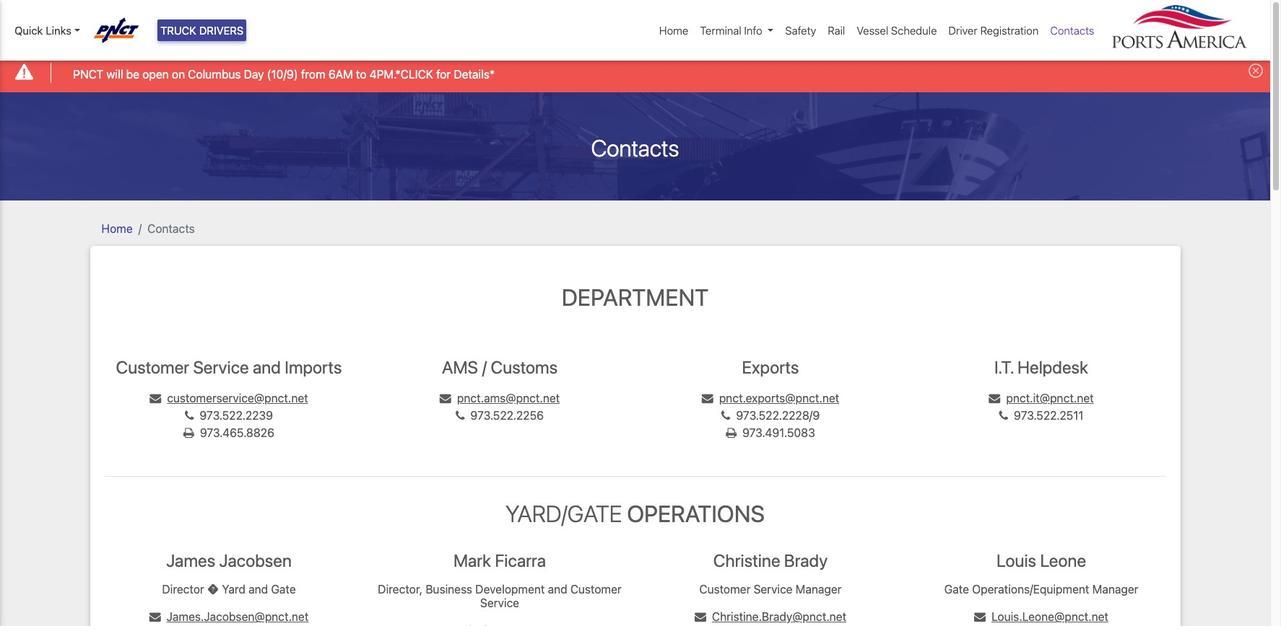 Task type: locate. For each thing, give the bounding box(es) containing it.
terminal
[[700, 24, 742, 37]]

1 vertical spatial service
[[754, 584, 793, 597]]

truck
[[160, 24, 196, 37]]

yard/gate operations
[[506, 500, 765, 528]]

director, business development and  customer service
[[378, 584, 622, 610]]

envelope image for pnct.exports@pnct.net
[[702, 393, 713, 404]]

christine brady
[[713, 551, 828, 571]]

and inside director, business development and  customer service
[[548, 584, 567, 597]]

phone image
[[185, 410, 194, 422], [721, 410, 731, 422], [999, 410, 1008, 422]]

operations
[[627, 500, 765, 528]]

pnct will be open on columbus day (10/9) from 6am to 4pm.*click for details*
[[73, 68, 495, 81]]

0 vertical spatial contacts
[[1050, 24, 1095, 37]]

operations/equipment
[[972, 584, 1090, 597]]

2 phone image from the left
[[721, 410, 731, 422]]

phone image for exports
[[721, 410, 731, 422]]

louis leone
[[997, 551, 1086, 571]]

home link
[[654, 17, 694, 44], [101, 222, 133, 235]]

open
[[142, 68, 169, 81]]

customer service manager
[[699, 584, 842, 597]]

director
[[162, 584, 204, 597]]

�
[[207, 584, 219, 597]]

2 horizontal spatial customer
[[699, 584, 751, 597]]

1 vertical spatial home
[[101, 222, 133, 235]]

envelope image for louis.leone@pnct.net
[[974, 612, 986, 623]]

phone image down pnct.it@pnct.net link
[[999, 410, 1008, 422]]

0 vertical spatial service
[[193, 358, 249, 378]]

0 horizontal spatial home link
[[101, 222, 133, 235]]

1 horizontal spatial home link
[[654, 17, 694, 44]]

for
[[436, 68, 451, 81]]

pnct will be open on columbus day (10/9) from 6am to 4pm.*click for details* link
[[73, 65, 495, 83]]

be
[[126, 68, 139, 81]]

service up "customerservice@pnct.net" link on the left of the page
[[193, 358, 249, 378]]

contacts link
[[1045, 17, 1100, 44]]

1 horizontal spatial home
[[659, 24, 689, 37]]

customerservice@pnct.net link
[[150, 392, 308, 405]]

phone image inside 973.522.2511 link
[[999, 410, 1008, 422]]

2 horizontal spatial contacts
[[1050, 24, 1095, 37]]

quick links
[[14, 24, 71, 37]]

1 phone image from the left
[[185, 410, 194, 422]]

and for mark ficarra
[[548, 584, 567, 597]]

will
[[106, 68, 123, 81]]

service
[[193, 358, 249, 378], [754, 584, 793, 597], [480, 597, 519, 610]]

1 horizontal spatial customer
[[570, 584, 622, 597]]

helpdesk
[[1018, 358, 1089, 378]]

0 horizontal spatial service
[[193, 358, 249, 378]]

1 horizontal spatial gate
[[944, 584, 969, 597]]

ficarra
[[495, 551, 546, 571]]

and up 'customerservice@pnct.net'
[[253, 358, 281, 378]]

0 horizontal spatial home
[[101, 222, 133, 235]]

and for james jacobsen
[[248, 584, 268, 597]]

2 manager from the left
[[1093, 584, 1139, 597]]

0 horizontal spatial contacts
[[147, 222, 195, 235]]

gate
[[271, 584, 296, 597], [944, 584, 969, 597]]

1 manager from the left
[[796, 584, 842, 597]]

0 horizontal spatial gate
[[271, 584, 296, 597]]

1 horizontal spatial contacts
[[591, 134, 679, 161]]

customerservice@pnct.net
[[167, 392, 308, 405]]

manager for christine brady
[[796, 584, 842, 597]]

0 horizontal spatial envelope image
[[149, 612, 161, 623]]

0 horizontal spatial manager
[[796, 584, 842, 597]]

rail
[[828, 24, 845, 37]]

1 horizontal spatial manager
[[1093, 584, 1139, 597]]

and
[[253, 358, 281, 378], [248, 584, 268, 597], [548, 584, 567, 597]]

phone image up print icon
[[721, 410, 731, 422]]

louis
[[997, 551, 1037, 571]]

0 vertical spatial home
[[659, 24, 689, 37]]

1 horizontal spatial envelope image
[[440, 393, 451, 404]]

envelope image inside pnct.ams@pnct.net link
[[440, 393, 451, 404]]

phone image for i.t. helpdesk
[[999, 410, 1008, 422]]

2 gate from the left
[[944, 584, 969, 597]]

973.522.2256 link
[[456, 409, 544, 422]]

ams
[[442, 358, 478, 378]]

973.522.2228/9 link
[[721, 409, 820, 422]]

pnct
[[73, 68, 103, 81]]

yard/gate
[[506, 500, 622, 528]]

envelope image for customerservice@pnct.net
[[150, 393, 161, 404]]

imports
[[285, 358, 342, 378]]

service up christine.brady@pnct.net link
[[754, 584, 793, 597]]

2 horizontal spatial phone image
[[999, 410, 1008, 422]]

customer
[[116, 358, 189, 378], [570, 584, 622, 597], [699, 584, 751, 597]]

james jacobsen
[[166, 551, 292, 571]]

and right yard
[[248, 584, 268, 597]]

links
[[46, 24, 71, 37]]

envelope image
[[150, 393, 161, 404], [702, 393, 713, 404], [695, 612, 706, 623], [974, 612, 986, 623]]

manager
[[796, 584, 842, 597], [1093, 584, 1139, 597]]

schedule
[[891, 24, 937, 37]]

envelope image inside pnct.it@pnct.net link
[[989, 393, 1001, 404]]

vessel schedule link
[[851, 17, 943, 44]]

0 horizontal spatial customer
[[116, 358, 189, 378]]

2 vertical spatial contacts
[[147, 222, 195, 235]]

driver
[[949, 24, 978, 37]]

phone image inside the "973.522.2239" link
[[185, 410, 194, 422]]

print image
[[726, 427, 737, 439]]

to
[[356, 68, 367, 81]]

home
[[659, 24, 689, 37], [101, 222, 133, 235]]

envelope image inside louis.leone@pnct.net link
[[974, 612, 986, 623]]

2 horizontal spatial service
[[754, 584, 793, 597]]

envelope image
[[440, 393, 451, 404], [989, 393, 1001, 404], [149, 612, 161, 623]]

envelope image for i.t. helpdesk
[[989, 393, 1001, 404]]

from
[[301, 68, 325, 81]]

louis.leone@pnct.net link
[[974, 611, 1109, 624]]

print image
[[183, 427, 194, 439]]

and right development
[[548, 584, 567, 597]]

2 vertical spatial service
[[480, 597, 519, 610]]

manager down the brady
[[796, 584, 842, 597]]

phone image inside 973.522.2228/9 link
[[721, 410, 731, 422]]

service down development
[[480, 597, 519, 610]]

manager up louis.leone@pnct.net
[[1093, 584, 1139, 597]]

truck drivers link
[[157, 19, 247, 41]]

phone image up print image at the left bottom of the page
[[185, 410, 194, 422]]

mark ficarra
[[454, 551, 546, 571]]

customer for customer service manager
[[699, 584, 751, 597]]

envelope image inside james.jacobsen@pnct.net link
[[149, 612, 161, 623]]

2 horizontal spatial envelope image
[[989, 393, 1001, 404]]

envelope image inside pnct.exports@pnct.net link
[[702, 393, 713, 404]]

1 horizontal spatial phone image
[[721, 410, 731, 422]]

envelope image inside "customerservice@pnct.net" link
[[150, 393, 161, 404]]

envelope image inside christine.brady@pnct.net link
[[695, 612, 706, 623]]

james
[[166, 551, 215, 571]]

vessel schedule
[[857, 24, 937, 37]]

1 horizontal spatial service
[[480, 597, 519, 610]]

i.t.
[[995, 358, 1014, 378]]

3 phone image from the left
[[999, 410, 1008, 422]]

0 horizontal spatial phone image
[[185, 410, 194, 422]]

contacts
[[1050, 24, 1095, 37], [591, 134, 679, 161], [147, 222, 195, 235]]



Task type: describe. For each thing, give the bounding box(es) containing it.
973.522.2511
[[1014, 409, 1084, 422]]

driver registration link
[[943, 17, 1045, 44]]

brady
[[784, 551, 828, 571]]

christine.brady@pnct.net
[[712, 611, 847, 624]]

pnct.ams@pnct.net
[[457, 392, 560, 405]]

quick links link
[[14, 22, 80, 39]]

info
[[744, 24, 763, 37]]

973.522.2511 link
[[999, 409, 1084, 422]]

business
[[426, 584, 472, 597]]

pnct.it@pnct.net
[[1006, 392, 1094, 405]]

1 vertical spatial home link
[[101, 222, 133, 235]]

phone image
[[456, 410, 465, 422]]

customs
[[491, 358, 558, 378]]

gate operations/equipment manager
[[944, 584, 1139, 597]]

james.jacobsen@pnct.net link
[[149, 611, 309, 624]]

i.t. helpdesk
[[995, 358, 1089, 378]]

pnct.ams@pnct.net link
[[440, 392, 560, 405]]

columbus
[[188, 68, 241, 81]]

james.jacobsen@pnct.net
[[167, 611, 309, 624]]

safety link
[[780, 17, 822, 44]]

terminal info
[[700, 24, 763, 37]]

pnct will be open on columbus day (10/9) from 6am to 4pm.*click for details* alert
[[0, 53, 1270, 92]]

973.522.2239
[[200, 409, 273, 422]]

louis.leone@pnct.net
[[992, 611, 1109, 624]]

jacobsen
[[219, 551, 292, 571]]

development
[[475, 584, 545, 597]]

envelope image for ams / customs
[[440, 393, 451, 404]]

day
[[244, 68, 264, 81]]

mark
[[454, 551, 491, 571]]

manager for louis leone
[[1093, 584, 1139, 597]]

envelope image for christine.brady@pnct.net
[[695, 612, 706, 623]]

pnct.it@pnct.net link
[[989, 392, 1094, 405]]

close image
[[1249, 64, 1263, 78]]

6am
[[329, 68, 353, 81]]

973.522.2239 link
[[185, 409, 273, 422]]

rail link
[[822, 17, 851, 44]]

customer inside director, business development and  customer service
[[570, 584, 622, 597]]

service for manager
[[754, 584, 793, 597]]

973.522.2228/9
[[736, 409, 820, 422]]

pnct.exports@pnct.net link
[[702, 392, 839, 405]]

director,
[[378, 584, 423, 597]]

department
[[562, 284, 709, 311]]

exports
[[742, 358, 799, 378]]

drivers
[[199, 24, 244, 37]]

973.465.8826
[[200, 427, 274, 440]]

safety
[[785, 24, 816, 37]]

phone image for customer service and imports
[[185, 410, 194, 422]]

yard
[[222, 584, 245, 597]]

on
[[172, 68, 185, 81]]

quick
[[14, 24, 43, 37]]

service inside director, business development and  customer service
[[480, 597, 519, 610]]

director � yard and gate
[[162, 584, 296, 597]]

pnct.exports@pnct.net
[[719, 392, 839, 405]]

/
[[482, 358, 487, 378]]

4pm.*click
[[370, 68, 433, 81]]

0 vertical spatial home link
[[654, 17, 694, 44]]

service for and
[[193, 358, 249, 378]]

leone
[[1040, 551, 1086, 571]]

driver registration
[[949, 24, 1039, 37]]

(10/9)
[[267, 68, 298, 81]]

christine.brady@pnct.net link
[[695, 611, 847, 624]]

1 vertical spatial contacts
[[591, 134, 679, 161]]

customer for customer service and imports
[[116, 358, 189, 378]]

973.522.2256
[[471, 409, 544, 422]]

973.491.5083
[[743, 427, 815, 440]]

christine
[[713, 551, 780, 571]]

terminal info link
[[694, 17, 780, 44]]

1 gate from the left
[[271, 584, 296, 597]]

registration
[[980, 24, 1039, 37]]

details*
[[454, 68, 495, 81]]

customer service and imports
[[116, 358, 342, 378]]

ams / customs
[[442, 358, 558, 378]]

truck drivers
[[160, 24, 244, 37]]

vessel
[[857, 24, 889, 37]]



Task type: vqa. For each thing, say whether or not it's contained in the screenshot.


